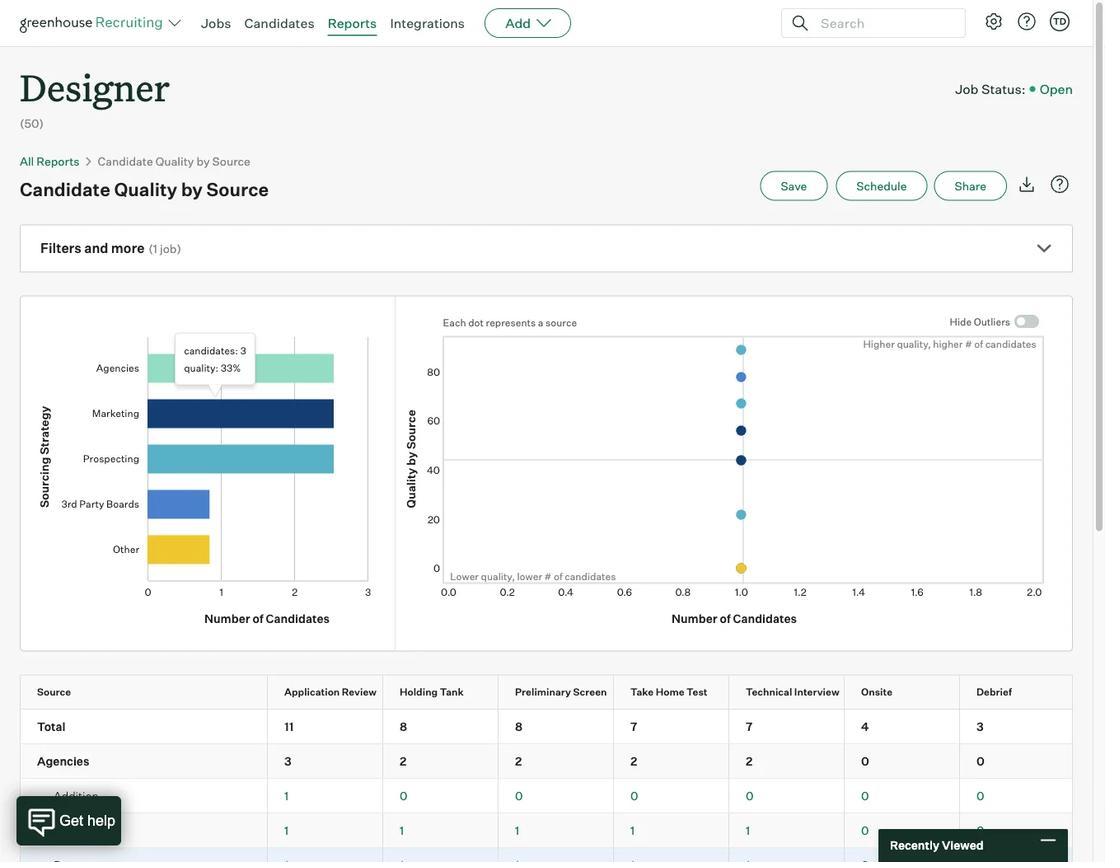 Task type: describe. For each thing, give the bounding box(es) containing it.
share button
[[934, 171, 1007, 201]]

filters
[[40, 240, 81, 257]]

schedule
[[857, 179, 907, 193]]

preliminary screen
[[515, 686, 607, 698]]

interview
[[795, 686, 840, 698]]

5 row group from the top
[[21, 848, 1105, 862]]

td button
[[1050, 12, 1070, 31]]

review
[[342, 686, 377, 698]]

jobs
[[201, 15, 231, 31]]

addition
[[54, 788, 99, 803]]

grid containing total
[[21, 676, 1105, 862]]

test
[[687, 686, 708, 698]]

application review column header
[[268, 676, 397, 709]]

onsite column header
[[845, 676, 974, 709]]

integrations link
[[390, 15, 465, 31]]

each
[[443, 316, 466, 329]]

1 horizontal spatial reports
[[328, 15, 377, 31]]

take
[[631, 686, 654, 698]]

save button
[[760, 171, 828, 201]]

2 8 from the left
[[515, 719, 523, 733]]

2 2 from the left
[[515, 754, 522, 768]]

candidates link
[[244, 15, 315, 31]]

viewed
[[942, 838, 984, 853]]

1 7 from the left
[[631, 719, 637, 733]]

schedule button
[[836, 171, 928, 201]]

row group containing total
[[21, 709, 1105, 744]]

all reports
[[20, 154, 80, 168]]

1 8 from the left
[[400, 719, 407, 733]]

row containing total
[[21, 709, 1105, 743]]

hide outliers
[[950, 315, 1011, 328]]

td button
[[1047, 8, 1073, 35]]

save and schedule this report to revisit it! element
[[760, 171, 836, 201]]

holding
[[400, 686, 438, 698]]

preliminary screen column header
[[499, 676, 628, 709]]

recently
[[890, 838, 940, 853]]

1 2 from the left
[[400, 754, 407, 768]]

4 2 from the left
[[746, 754, 753, 768]]

outliers
[[974, 315, 1011, 328]]

row containing agencies
[[21, 744, 1105, 778]]

1 vertical spatial by
[[181, 178, 203, 200]]

6 row from the top
[[21, 848, 1105, 862]]

candidates
[[244, 15, 315, 31]]

reports link
[[328, 15, 377, 31]]

represents
[[486, 316, 536, 329]]

add button
[[485, 8, 571, 38]]

11
[[284, 719, 294, 733]]

td
[[1053, 16, 1067, 27]]

configure image
[[984, 12, 1004, 31]]

greenhouse recruiting image
[[20, 13, 168, 33]]

all
[[20, 154, 34, 168]]

0 vertical spatial 3
[[977, 719, 984, 733]]

row containing greylock
[[21, 813, 1105, 847]]

0 vertical spatial by
[[197, 154, 210, 168]]

hide
[[950, 315, 972, 328]]

holding tank
[[400, 686, 464, 698]]

greylock
[[54, 823, 100, 837]]



Task type: locate. For each thing, give the bounding box(es) containing it.
4
[[861, 719, 869, 733]]

quality
[[156, 154, 194, 168], [114, 178, 177, 200]]

(
[[149, 242, 153, 256]]

total
[[37, 719, 66, 733]]

row group containing agencies
[[21, 744, 1105, 779]]

1 vertical spatial quality
[[114, 178, 177, 200]]

0 vertical spatial candidate quality by source
[[98, 154, 251, 168]]

0 vertical spatial reports
[[328, 15, 377, 31]]

7 down the technical
[[746, 719, 753, 733]]

7
[[631, 719, 637, 733], [746, 719, 753, 733]]

8 down holding
[[400, 719, 407, 733]]

by
[[197, 154, 210, 168], [181, 178, 203, 200]]

2 vertical spatial source
[[37, 686, 71, 698]]

1 horizontal spatial 7
[[746, 719, 753, 733]]

status:
[[982, 81, 1026, 97]]

0
[[861, 754, 870, 768], [977, 754, 985, 768], [400, 788, 408, 803], [515, 788, 523, 803], [631, 788, 638, 803], [746, 788, 754, 803], [861, 788, 869, 803], [977, 788, 985, 803], [861, 823, 869, 837], [977, 823, 985, 837]]

designer link
[[20, 46, 170, 115]]

technical interview column header
[[730, 676, 859, 709]]

designer
[[20, 63, 170, 111]]

dot
[[468, 316, 484, 329]]

row containing addition
[[21, 779, 1105, 813]]

screen
[[573, 686, 607, 698]]

application review
[[284, 686, 377, 698]]

0 horizontal spatial 7
[[631, 719, 637, 733]]

debrief
[[977, 686, 1012, 698]]

add
[[505, 15, 531, 31]]

recently viewed
[[890, 838, 984, 853]]

onsite
[[861, 686, 893, 698]]

1 link
[[284, 788, 289, 803], [284, 823, 289, 837], [400, 823, 404, 837], [515, 823, 519, 837], [631, 823, 635, 837], [746, 823, 750, 837]]

8
[[400, 719, 407, 733], [515, 719, 523, 733]]

3 down 11 at left
[[284, 754, 292, 768]]

job status:
[[956, 81, 1026, 97]]

1 inside filters and more ( 1 job )
[[153, 242, 157, 256]]

integrations
[[390, 15, 465, 31]]

jobs link
[[201, 15, 231, 31]]

row group containing greylock
[[21, 813, 1105, 848]]

a
[[538, 316, 544, 329]]

reports right candidates
[[328, 15, 377, 31]]

source
[[212, 154, 251, 168], [207, 178, 269, 200], [37, 686, 71, 698]]

2 down holding
[[400, 754, 407, 768]]

)
[[177, 242, 181, 256]]

0 link
[[400, 788, 408, 803], [515, 788, 523, 803], [631, 788, 638, 803], [746, 788, 754, 803], [861, 788, 869, 803], [977, 788, 985, 803], [861, 823, 869, 837], [977, 823, 985, 837]]

0 horizontal spatial 3
[[284, 754, 292, 768]]

source
[[546, 316, 577, 329]]

1 horizontal spatial 8
[[515, 719, 523, 733]]

take home test
[[631, 686, 708, 698]]

1 row group from the top
[[21, 709, 1105, 744]]

1 vertical spatial reports
[[37, 154, 80, 168]]

2 down 'preliminary'
[[515, 754, 522, 768]]

1 horizontal spatial 3
[[977, 719, 984, 733]]

candidate quality by source link
[[98, 154, 251, 168]]

3 2 from the left
[[631, 754, 638, 768]]

4 row group from the top
[[21, 813, 1105, 848]]

job
[[160, 242, 177, 256]]

0 vertical spatial candidate
[[98, 154, 153, 168]]

row group containing addition
[[21, 779, 1105, 813]]

7 down the take
[[631, 719, 637, 733]]

(50)
[[20, 116, 44, 130]]

3 row from the top
[[21, 744, 1105, 778]]

reports
[[328, 15, 377, 31], [37, 154, 80, 168]]

0 horizontal spatial 8
[[400, 719, 407, 733]]

filters and more ( 1 job )
[[40, 240, 181, 257]]

candidate down designer (50)
[[98, 154, 153, 168]]

source inside column header
[[37, 686, 71, 698]]

2 down the technical
[[746, 754, 753, 768]]

3
[[977, 719, 984, 733], [284, 754, 292, 768]]

all reports link
[[20, 154, 80, 168]]

debrief column header
[[960, 676, 1090, 709]]

2 7 from the left
[[746, 719, 753, 733]]

2 row from the top
[[21, 709, 1105, 743]]

3 row group from the top
[[21, 779, 1105, 813]]

grid
[[21, 676, 1105, 862]]

1 row from the top
[[21, 676, 1105, 709]]

1 vertical spatial candidate
[[20, 178, 110, 200]]

candidate quality by source
[[98, 154, 251, 168], [20, 178, 269, 200]]

job
[[956, 81, 979, 97]]

technical interview
[[746, 686, 840, 698]]

share
[[955, 179, 987, 193]]

source column header
[[21, 676, 282, 709]]

3 down debrief
[[977, 719, 984, 733]]

Search text field
[[817, 11, 950, 35]]

holding tank column header
[[383, 676, 513, 709]]

2
[[400, 754, 407, 768], [515, 754, 522, 768], [631, 754, 638, 768], [746, 754, 753, 768]]

5 row from the top
[[21, 813, 1105, 847]]

save
[[781, 179, 807, 193]]

designer (50)
[[20, 63, 170, 130]]

1 vertical spatial 3
[[284, 754, 292, 768]]

row
[[21, 676, 1105, 709], [21, 709, 1105, 743], [21, 744, 1105, 778], [21, 779, 1105, 813], [21, 813, 1105, 847], [21, 848, 1105, 862]]

row group
[[21, 709, 1105, 744], [21, 744, 1105, 779], [21, 779, 1105, 813], [21, 813, 1105, 848], [21, 848, 1105, 862]]

agencies
[[37, 754, 89, 768]]

faq image
[[1050, 174, 1070, 194]]

candidate down 'all reports' link
[[20, 178, 110, 200]]

1 vertical spatial source
[[207, 178, 269, 200]]

application
[[284, 686, 340, 698]]

8 down 'preliminary'
[[515, 719, 523, 733]]

2 down the take
[[631, 754, 638, 768]]

tank
[[440, 686, 464, 698]]

2 row group from the top
[[21, 744, 1105, 779]]

each dot represents a source
[[443, 316, 577, 329]]

row containing source
[[21, 676, 1105, 709]]

and
[[84, 240, 108, 257]]

0 vertical spatial quality
[[156, 154, 194, 168]]

open
[[1040, 81, 1073, 97]]

take home test column header
[[614, 676, 744, 709]]

0 horizontal spatial reports
[[37, 154, 80, 168]]

preliminary
[[515, 686, 571, 698]]

home
[[656, 686, 685, 698]]

1 vertical spatial candidate quality by source
[[20, 178, 269, 200]]

technical
[[746, 686, 792, 698]]

download image
[[1017, 174, 1037, 194]]

1
[[153, 242, 157, 256], [284, 788, 289, 803], [284, 823, 289, 837], [400, 823, 404, 837], [515, 823, 519, 837], [631, 823, 635, 837], [746, 823, 750, 837]]

candidate
[[98, 154, 153, 168], [20, 178, 110, 200]]

reports right all
[[37, 154, 80, 168]]

0 vertical spatial source
[[212, 154, 251, 168]]

more
[[111, 240, 145, 257]]

4 row from the top
[[21, 779, 1105, 813]]



Task type: vqa. For each thing, say whether or not it's contained in the screenshot.
a
yes



